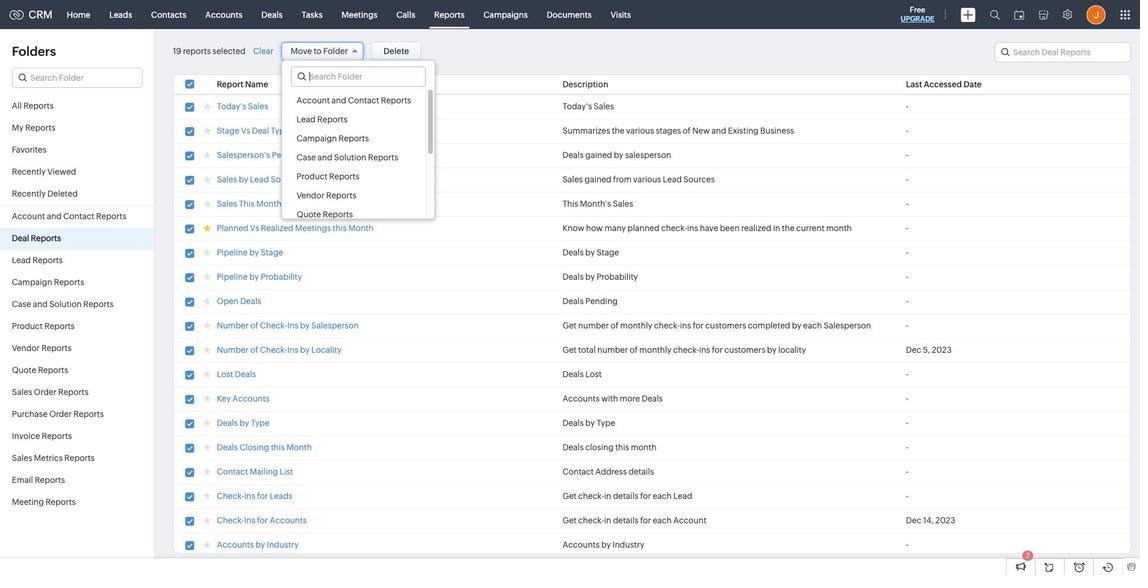 Task type: describe. For each thing, give the bounding box(es) containing it.
profile element
[[1080, 0, 1113, 29]]

create menu image
[[961, 7, 976, 22]]

1 option from the top
[[282, 91, 426, 110]]

6 option from the top
[[282, 186, 426, 205]]

logo image
[[10, 10, 24, 19]]

7 option from the top
[[282, 205, 426, 224]]

search element
[[983, 0, 1008, 29]]

3 option from the top
[[282, 129, 426, 148]]

2 option from the top
[[282, 110, 426, 129]]



Task type: locate. For each thing, give the bounding box(es) containing it.
profile image
[[1087, 5, 1106, 24]]

create menu element
[[954, 0, 983, 29]]

1 horizontal spatial search folder text field
[[292, 67, 426, 86]]

calendar image
[[1015, 10, 1025, 19]]

5 option from the top
[[282, 167, 426, 186]]

Search Folder text field
[[292, 67, 426, 86], [12, 68, 142, 87]]

0 horizontal spatial search folder text field
[[12, 68, 142, 87]]

list box
[[282, 88, 435, 224]]

None field
[[281, 42, 364, 61]]

4 option from the top
[[282, 148, 426, 167]]

search image
[[990, 10, 1001, 20]]

Search Deal Reports text field
[[996, 43, 1131, 62]]

option
[[282, 91, 426, 110], [282, 110, 426, 129], [282, 129, 426, 148], [282, 148, 426, 167], [282, 167, 426, 186], [282, 186, 426, 205], [282, 205, 426, 224]]



Task type: vqa. For each thing, say whether or not it's contained in the screenshot.
Next Record "image"
no



